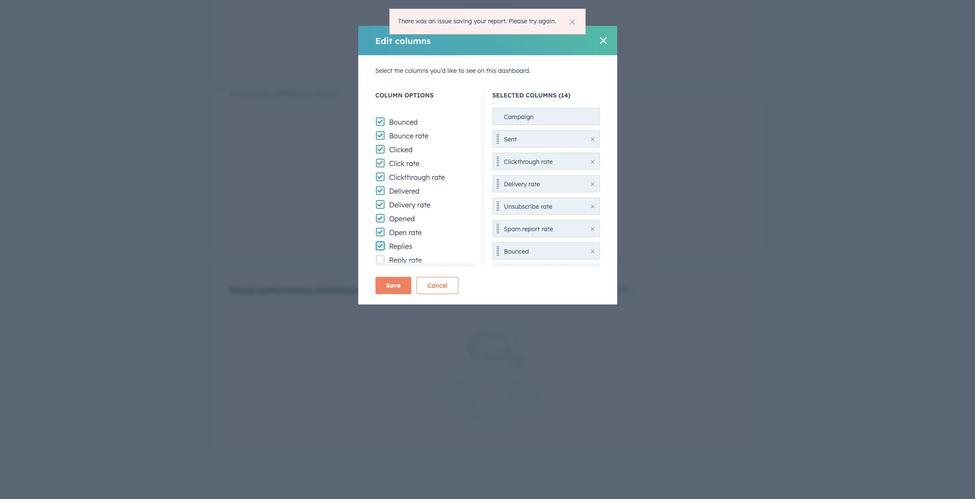 Task type: describe. For each thing, give the bounding box(es) containing it.
you'd
[[430, 67, 446, 75]]

close image for delivery rate
[[591, 183, 594, 186]]

selected columns (14)
[[492, 92, 571, 99]]

there was an issue saving your report. please try again. alert
[[389, 9, 586, 35]]

report
[[522, 225, 540, 233]]

reply
[[389, 256, 407, 265]]

replies
[[389, 242, 412, 251]]

the
[[394, 67, 403, 75]]

close image for rate
[[591, 160, 594, 164]]

try
[[529, 17, 537, 25]]

on
[[478, 67, 485, 75]]

0 vertical spatial delivery
[[504, 180, 527, 188]]

3 close image from the top
[[591, 250, 594, 253]]

open rate
[[389, 228, 422, 237]]

dashboard.
[[498, 67, 531, 75]]

1 horizontal spatial clickthrough
[[504, 158, 540, 166]]

0 horizontal spatial clickthrough rate
[[389, 173, 445, 182]]

0 horizontal spatial clickthrough
[[389, 173, 430, 182]]

like
[[448, 67, 457, 75]]

unsubscribe
[[504, 203, 539, 211]]

email for email performance chart
[[230, 87, 255, 98]]

(14)
[[559, 92, 571, 99]]

1 horizontal spatial bounced
[[504, 248, 529, 256]]

sent
[[504, 136, 517, 143]]

1 vertical spatial no data to show
[[461, 228, 515, 237]]

0 vertical spatial no data to show
[[461, 28, 516, 36]]

manage columns
[[580, 286, 631, 294]]

spam report rate
[[504, 225, 553, 233]]

options
[[405, 92, 434, 99]]

there was an issue saving your report. please try again.
[[398, 17, 556, 25]]

to inside edit columns dialog
[[459, 67, 465, 75]]

email performance chart
[[230, 87, 339, 98]]

an
[[429, 17, 436, 25]]

columns for selected columns (14)
[[526, 92, 557, 99]]

column
[[375, 92, 403, 99]]

performance for dashboard
[[257, 285, 313, 296]]

close image for there was an issue saving your report. please try again.
[[570, 19, 575, 25]]

close image for sent
[[591, 138, 594, 141]]

spam
[[504, 225, 521, 233]]

1 vertical spatial data
[[472, 228, 488, 237]]

edit
[[375, 35, 393, 46]]

open
[[389, 228, 407, 237]]

save button
[[375, 277, 412, 294]]

save
[[386, 282, 401, 290]]



Task type: locate. For each thing, give the bounding box(es) containing it.
delivery rate up unsubscribe
[[504, 180, 540, 188]]

data down the your
[[473, 28, 488, 36]]

rate
[[416, 132, 429, 140], [541, 158, 553, 166], [407, 159, 420, 168], [432, 173, 445, 182], [529, 180, 540, 188], [417, 201, 431, 209], [541, 203, 552, 211], [542, 225, 553, 233], [409, 228, 422, 237], [409, 256, 422, 265]]

email performance dashboard
[[230, 285, 363, 296]]

data
[[473, 28, 488, 36], [472, 228, 488, 237]]

1 vertical spatial no
[[461, 228, 470, 237]]

cancel
[[428, 282, 448, 290]]

0 horizontal spatial delivery rate
[[389, 201, 431, 209]]

columns right the manage
[[606, 286, 631, 294]]

select the columns you'd like to see on this dashboard.
[[375, 67, 531, 75]]

1 close image from the top
[[591, 160, 594, 164]]

0 horizontal spatial delivery
[[389, 201, 415, 209]]

None button
[[479, 283, 522, 297], [521, 283, 564, 297], [479, 283, 522, 297], [521, 283, 564, 297]]

reply rate
[[389, 256, 422, 265]]

clickthrough
[[504, 158, 540, 166], [389, 173, 430, 182]]

2 close image from the top
[[591, 228, 594, 231]]

1 vertical spatial performance
[[257, 285, 313, 296]]

2 performance from the top
[[257, 285, 313, 296]]

performance for chart
[[257, 87, 313, 98]]

close image for report
[[591, 228, 594, 231]]

to down report.
[[490, 28, 497, 36]]

bounced up bounce
[[389, 118, 418, 127]]

delivered
[[389, 187, 420, 196]]

0 vertical spatial delivery rate
[[504, 180, 540, 188]]

1 vertical spatial show
[[498, 228, 515, 237]]

1 horizontal spatial delivery
[[504, 180, 527, 188]]

to left spam at the top of page
[[489, 228, 496, 237]]

2 vertical spatial to
[[489, 228, 496, 237]]

manage columns button
[[571, 285, 631, 296]]

clickthrough down sent
[[504, 158, 540, 166]]

issue
[[438, 17, 452, 25]]

clickthrough up "delivered"
[[389, 173, 430, 182]]

delivery rate down "delivered"
[[389, 201, 431, 209]]

clicked
[[389, 146, 413, 154]]

edit columns dialog
[[358, 26, 617, 417]]

selected
[[492, 92, 524, 99]]

column options
[[375, 92, 434, 99]]

0 horizontal spatial bounced
[[389, 118, 418, 127]]

0 vertical spatial clickthrough
[[504, 158, 540, 166]]

1 vertical spatial delivery
[[389, 201, 415, 209]]

columns for manage columns
[[606, 286, 631, 294]]

bounced
[[389, 118, 418, 127], [504, 248, 529, 256]]

1 vertical spatial delivery rate
[[389, 201, 431, 209]]

delivery up unsubscribe
[[504, 180, 527, 188]]

to
[[490, 28, 497, 36], [459, 67, 465, 75], [489, 228, 496, 237]]

columns for edit columns
[[395, 35, 431, 46]]

show down report.
[[499, 28, 516, 36]]

bounce
[[389, 132, 414, 140]]

0 vertical spatial email
[[230, 87, 255, 98]]

manage
[[580, 286, 605, 294]]

to right like at the top
[[459, 67, 465, 75]]

1 horizontal spatial delivery rate
[[504, 180, 540, 188]]

bounce rate
[[389, 132, 429, 140]]

0 vertical spatial data
[[473, 28, 488, 36]]

columns inside manage columns button
[[606, 286, 631, 294]]

this
[[486, 67, 497, 75]]

0 vertical spatial no
[[461, 28, 471, 36]]

columns left (14)
[[526, 92, 557, 99]]

1 email from the top
[[230, 87, 255, 98]]

see
[[466, 67, 476, 75]]

unsubscribe rate
[[504, 203, 552, 211]]

columns down there
[[395, 35, 431, 46]]

click
[[389, 159, 405, 168]]

1 vertical spatial bounced
[[504, 248, 529, 256]]

0 vertical spatial performance
[[257, 87, 313, 98]]

1 vertical spatial close image
[[591, 228, 594, 231]]

clickthrough rate down sent
[[504, 158, 553, 166]]

group
[[479, 283, 564, 297]]

0 vertical spatial bounced
[[389, 118, 418, 127]]

click rate
[[389, 159, 420, 168]]

1 vertical spatial clickthrough
[[389, 173, 430, 182]]

email
[[230, 87, 255, 98], [230, 285, 255, 296]]

clickthrough rate
[[504, 158, 553, 166], [389, 173, 445, 182]]

1 vertical spatial clickthrough rate
[[389, 173, 445, 182]]

close image
[[570, 19, 575, 25], [600, 37, 607, 44], [591, 138, 594, 141], [591, 183, 594, 186], [591, 205, 594, 209]]

again.
[[539, 17, 556, 25]]

1 vertical spatial to
[[459, 67, 465, 75]]

edit columns
[[375, 35, 431, 46]]

2 email from the top
[[230, 285, 255, 296]]

close image for unsubscribe rate
[[591, 205, 594, 209]]

data left spam at the top of page
[[472, 228, 488, 237]]

there
[[398, 17, 414, 25]]

bounced down spam at the top of page
[[504, 248, 529, 256]]

opened
[[389, 215, 415, 223]]

show
[[499, 28, 516, 36], [498, 228, 515, 237]]

delivery
[[504, 180, 527, 188], [389, 201, 415, 209]]

1 horizontal spatial clickthrough rate
[[504, 158, 553, 166]]

select
[[375, 67, 393, 75]]

saving
[[454, 17, 472, 25]]

please
[[509, 17, 527, 25]]

no
[[461, 28, 471, 36], [461, 228, 470, 237]]

columns right the
[[405, 67, 429, 75]]

email for email performance dashboard
[[230, 285, 255, 296]]

columns
[[395, 35, 431, 46], [405, 67, 429, 75], [526, 92, 557, 99], [606, 286, 631, 294]]

delivery up opened
[[389, 201, 415, 209]]

1 vertical spatial email
[[230, 285, 255, 296]]

close image
[[591, 160, 594, 164], [591, 228, 594, 231], [591, 250, 594, 253]]

2 vertical spatial close image
[[591, 250, 594, 253]]

clickthrough rate up "delivered"
[[389, 173, 445, 182]]

1 performance from the top
[[257, 87, 313, 98]]

report.
[[488, 17, 507, 25]]

campaign
[[504, 113, 534, 121]]

0 vertical spatial clickthrough rate
[[504, 158, 553, 166]]

was
[[416, 17, 427, 25]]

your
[[474, 17, 487, 25]]

0 vertical spatial to
[[490, 28, 497, 36]]

show left report
[[498, 228, 515, 237]]

performance
[[257, 87, 313, 98], [257, 285, 313, 296]]

delivery rate
[[504, 180, 540, 188], [389, 201, 431, 209]]

no data to show
[[461, 28, 516, 36], [461, 228, 515, 237]]

0 vertical spatial show
[[499, 28, 516, 36]]

close image inside there was an issue saving your report. please try again. alert
[[570, 19, 575, 25]]

no data to show down the your
[[461, 28, 516, 36]]

0 vertical spatial close image
[[591, 160, 594, 164]]

no data to show down unsubscribe
[[461, 228, 515, 237]]

cancel button
[[417, 277, 459, 294]]

chart
[[316, 87, 339, 98]]

dashboard
[[316, 285, 363, 296]]



Task type: vqa. For each thing, say whether or not it's contained in the screenshot.
the bottommost website
no



